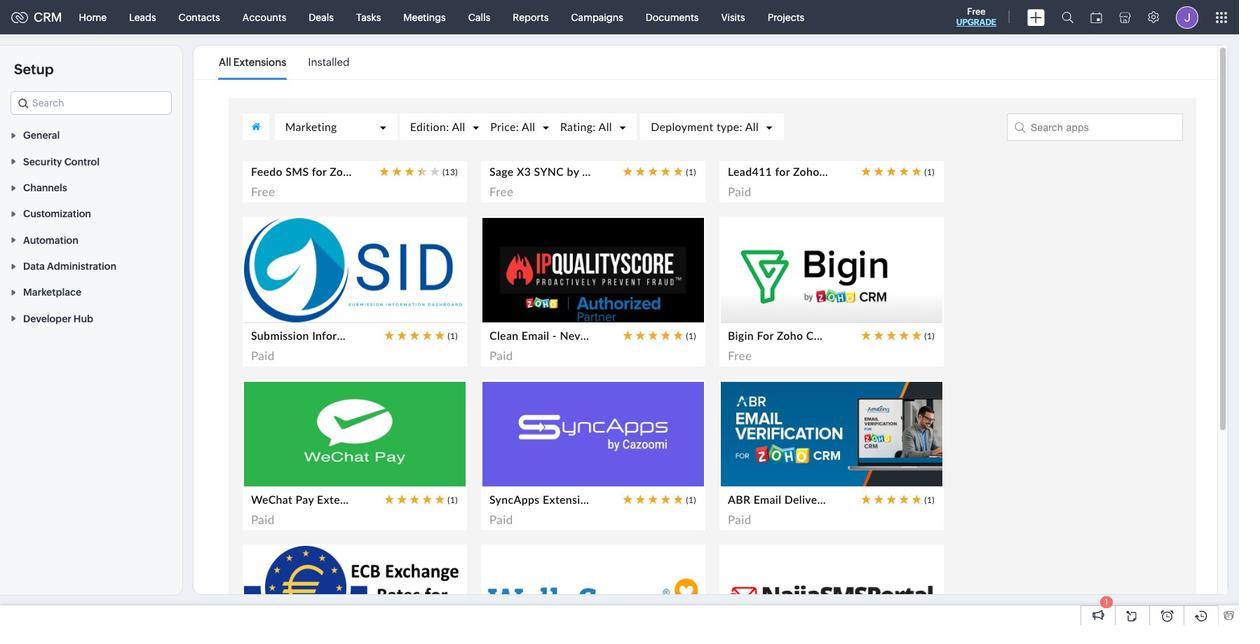 Task type: locate. For each thing, give the bounding box(es) containing it.
security
[[23, 156, 62, 167]]

setup
[[14, 61, 54, 77]]

control
[[64, 156, 100, 167]]

leads
[[129, 12, 156, 23]]

search element
[[1053, 0, 1082, 34]]

calls link
[[457, 0, 502, 34]]

campaigns link
[[560, 0, 635, 34]]

search image
[[1062, 11, 1074, 23]]

channels button
[[0, 174, 182, 201]]

reports link
[[502, 0, 560, 34]]

create menu element
[[1019, 0, 1053, 34]]

Search text field
[[11, 92, 171, 114]]

meetings
[[403, 12, 446, 23]]

hub
[[74, 313, 93, 325]]

accounts link
[[231, 0, 298, 34]]

deals link
[[298, 0, 345, 34]]

developer hub
[[23, 313, 93, 325]]

developer hub button
[[0, 305, 182, 332]]

logo image
[[11, 12, 28, 23]]

general
[[23, 130, 60, 141]]

data administration
[[23, 261, 116, 272]]

None field
[[11, 91, 172, 115]]

upgrade
[[956, 18, 997, 27]]

crm link
[[11, 10, 62, 25]]

leads link
[[118, 0, 167, 34]]

free
[[967, 6, 986, 17]]

projects
[[768, 12, 805, 23]]

data
[[23, 261, 45, 272]]

customization button
[[0, 201, 182, 227]]

security control button
[[0, 148, 182, 174]]

projects link
[[756, 0, 816, 34]]

installed
[[308, 56, 350, 68]]



Task type: vqa. For each thing, say whether or not it's contained in the screenshot.
EXTENSIONS
yes



Task type: describe. For each thing, give the bounding box(es) containing it.
reports
[[513, 12, 549, 23]]

all extensions
[[219, 56, 286, 68]]

channels
[[23, 182, 67, 194]]

automation button
[[0, 227, 182, 253]]

all
[[219, 56, 231, 68]]

tasks
[[356, 12, 381, 23]]

contacts link
[[167, 0, 231, 34]]

data administration button
[[0, 253, 182, 279]]

general button
[[0, 122, 182, 148]]

deals
[[309, 12, 334, 23]]

profile image
[[1176, 6, 1199, 28]]

calls
[[468, 12, 490, 23]]

accounts
[[243, 12, 286, 23]]

profile element
[[1168, 0, 1207, 34]]

administration
[[47, 261, 116, 272]]

create menu image
[[1027, 9, 1045, 26]]

free upgrade
[[956, 6, 997, 27]]

crm
[[34, 10, 62, 25]]

all extensions link
[[219, 46, 286, 79]]

home
[[79, 12, 107, 23]]

calendar image
[[1091, 12, 1102, 23]]

home link
[[68, 0, 118, 34]]

installed link
[[308, 46, 350, 79]]

meetings link
[[392, 0, 457, 34]]

extensions
[[233, 56, 286, 68]]

1
[[1105, 598, 1108, 607]]

security control
[[23, 156, 100, 167]]

customization
[[23, 209, 91, 220]]

marketplace
[[23, 287, 81, 298]]

documents link
[[635, 0, 710, 34]]

developer
[[23, 313, 71, 325]]

contacts
[[179, 12, 220, 23]]

automation
[[23, 235, 78, 246]]

campaigns
[[571, 12, 623, 23]]

visits
[[721, 12, 745, 23]]

marketplace button
[[0, 279, 182, 305]]

documents
[[646, 12, 699, 23]]

visits link
[[710, 0, 756, 34]]

tasks link
[[345, 0, 392, 34]]



